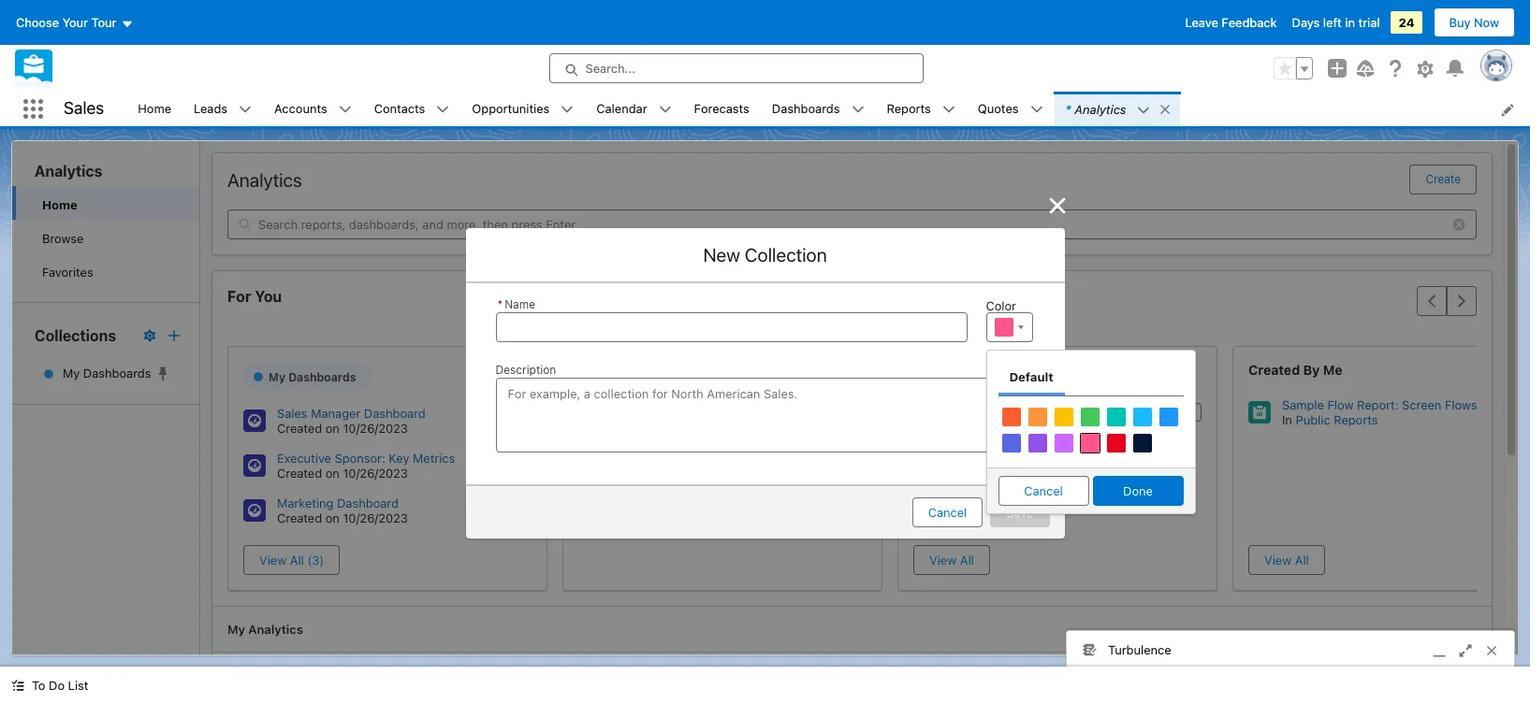 Task type: describe. For each thing, give the bounding box(es) containing it.
text default image for leads
[[239, 103, 252, 116]]

forecasts
[[694, 101, 750, 116]]

home link
[[127, 92, 183, 126]]

reports
[[887, 101, 931, 116]]

days left in trial
[[1292, 15, 1380, 30]]

home
[[138, 101, 171, 116]]

search... button
[[549, 53, 923, 83]]

text default image inside to do list "button"
[[11, 680, 24, 693]]

text default image for opportunities
[[561, 103, 574, 116]]

calendar list item
[[585, 92, 683, 126]]

dashboards link
[[761, 92, 851, 126]]

feedback
[[1222, 15, 1277, 30]]

do
[[49, 679, 65, 694]]

text default image for calendar
[[659, 103, 672, 116]]

choose
[[16, 15, 59, 30]]

leads list item
[[183, 92, 263, 126]]

leave feedback link
[[1185, 15, 1277, 30]]

* analytics
[[1066, 102, 1126, 117]]

trial
[[1359, 15, 1380, 30]]

opportunities
[[472, 101, 550, 116]]

24
[[1399, 15, 1415, 30]]

buy
[[1449, 15, 1471, 30]]

analytics
[[1075, 102, 1126, 117]]

to
[[32, 679, 45, 694]]

opportunities link
[[461, 92, 561, 126]]

your
[[62, 15, 88, 30]]

tour
[[91, 15, 117, 30]]

buy now button
[[1433, 7, 1515, 37]]

choose your tour button
[[15, 7, 134, 37]]

forecasts link
[[683, 92, 761, 126]]

to do list
[[32, 679, 88, 694]]

choose your tour
[[16, 15, 117, 30]]

leads
[[194, 101, 228, 116]]

*
[[1066, 102, 1071, 117]]

reports link
[[876, 92, 942, 126]]

accounts
[[274, 101, 327, 116]]



Task type: locate. For each thing, give the bounding box(es) containing it.
text default image left *
[[1030, 103, 1043, 116]]

text default image for reports
[[942, 103, 955, 116]]

turbulence
[[1108, 643, 1171, 658]]

text default image right leads
[[239, 103, 252, 116]]

text default image right analytics
[[1138, 104, 1151, 117]]

in
[[1345, 15, 1355, 30]]

text default image for accounts
[[339, 103, 352, 116]]

4 text default image from the left
[[942, 103, 955, 116]]

days
[[1292, 15, 1320, 30]]

search...
[[585, 61, 635, 76]]

to do list button
[[0, 667, 100, 705]]

buy now
[[1449, 15, 1499, 30]]

contacts link
[[363, 92, 436, 126]]

1 text default image from the left
[[239, 103, 252, 116]]

quotes link
[[967, 92, 1030, 126]]

list item
[[1054, 92, 1181, 126]]

text default image for quotes
[[1030, 103, 1043, 116]]

text default image left to
[[11, 680, 24, 693]]

list containing home
[[127, 92, 1530, 126]]

quotes
[[978, 101, 1019, 116]]

now
[[1474, 15, 1499, 30]]

text default image
[[1159, 103, 1172, 116], [436, 103, 450, 116], [659, 103, 672, 116], [851, 103, 864, 116], [11, 680, 24, 693]]

text default image for dashboards
[[851, 103, 864, 116]]

text default image inside the leads 'list item'
[[239, 103, 252, 116]]

accounts list item
[[263, 92, 363, 126]]

text default image right analytics
[[1159, 103, 1172, 116]]

text default image inside contacts list item
[[436, 103, 450, 116]]

text default image left reports link on the top of the page
[[851, 103, 864, 116]]

text default image inside list item
[[1138, 104, 1151, 117]]

sales
[[64, 99, 104, 118]]

text default image inside accounts "list item"
[[339, 103, 352, 116]]

leave feedback
[[1185, 15, 1277, 30]]

dashboards list item
[[761, 92, 876, 126]]

text default image right reports
[[942, 103, 955, 116]]

2 text default image from the left
[[339, 103, 352, 116]]

leave
[[1185, 15, 1218, 30]]

contacts list item
[[363, 92, 461, 126]]

text default image inside the quotes "list item"
[[1030, 103, 1043, 116]]

left
[[1323, 15, 1342, 30]]

text default image inside reports list item
[[942, 103, 955, 116]]

contacts
[[374, 101, 425, 116]]

quotes list item
[[967, 92, 1054, 126]]

5 text default image from the left
[[1030, 103, 1043, 116]]

text default image inside the calendar list item
[[659, 103, 672, 116]]

text default image
[[239, 103, 252, 116], [339, 103, 352, 116], [561, 103, 574, 116], [942, 103, 955, 116], [1030, 103, 1043, 116], [1138, 104, 1151, 117]]

calendar link
[[585, 92, 659, 126]]

group
[[1274, 57, 1313, 80]]

dashboards
[[772, 101, 840, 116]]

text default image for contacts
[[436, 103, 450, 116]]

calendar
[[596, 101, 647, 116]]

list
[[68, 679, 88, 694]]

3 text default image from the left
[[561, 103, 574, 116]]

text default image right calendar
[[659, 103, 672, 116]]

opportunities list item
[[461, 92, 585, 126]]

text default image right accounts in the top of the page
[[339, 103, 352, 116]]

leads link
[[183, 92, 239, 126]]

text default image inside list item
[[1159, 103, 1172, 116]]

text default image inside opportunities list item
[[561, 103, 574, 116]]

list item containing *
[[1054, 92, 1181, 126]]

list
[[127, 92, 1530, 126]]

text default image left the calendar link
[[561, 103, 574, 116]]

text default image right contacts
[[436, 103, 450, 116]]

6 text default image from the left
[[1138, 104, 1151, 117]]

text default image inside dashboards list item
[[851, 103, 864, 116]]

accounts link
[[263, 92, 339, 126]]

reports list item
[[876, 92, 967, 126]]



Task type: vqa. For each thing, say whether or not it's contained in the screenshot.
No associated with Activity
no



